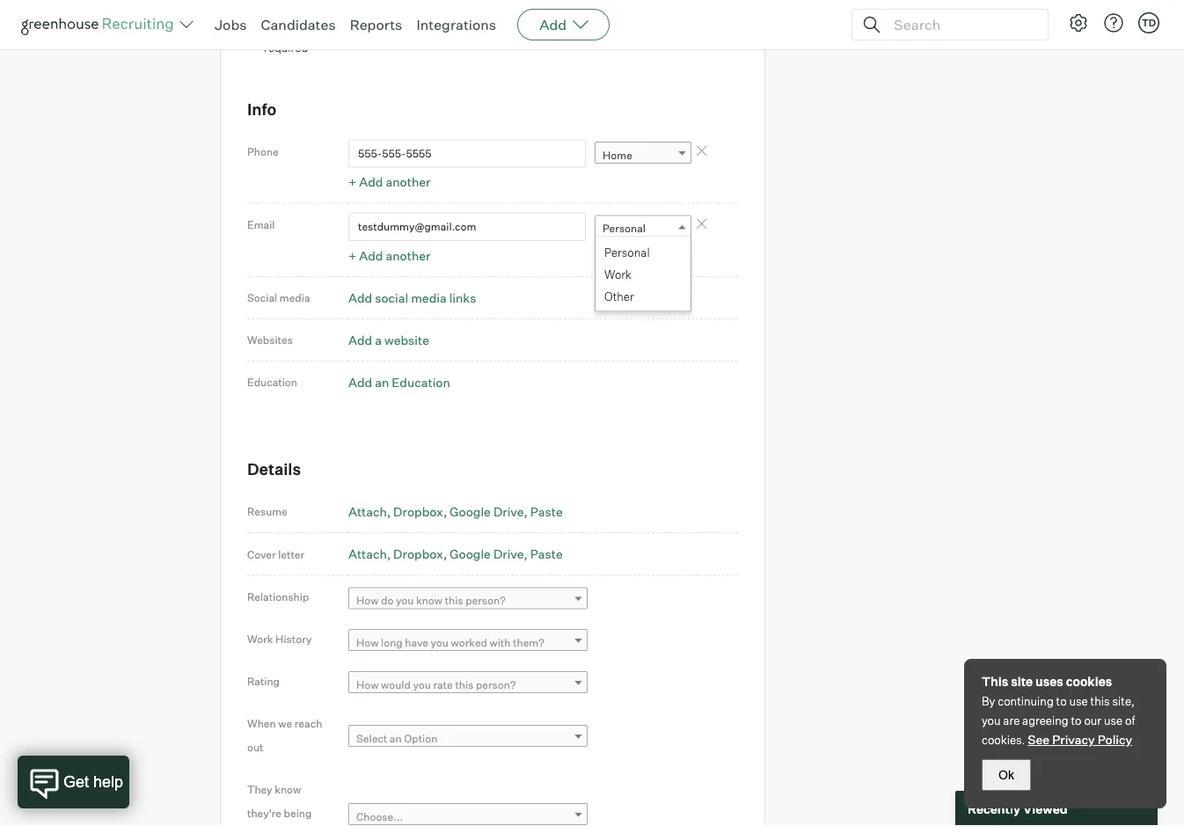 Task type: describe. For each thing, give the bounding box(es) containing it.
by
[[982, 695, 996, 709]]

personal for personal work other
[[605, 246, 650, 260]]

choose... link
[[349, 804, 588, 827]]

social
[[375, 290, 409, 306]]

you right do
[[396, 594, 414, 607]]

rate
[[433, 678, 453, 691]]

google drive link for resume
[[450, 504, 528, 519]]

info
[[247, 99, 277, 119]]

by continuing to use this site, you are agreeing to our use of cookies.
[[982, 695, 1136, 747]]

jobs link
[[215, 16, 247, 33]]

rating
[[247, 675, 280, 688]]

relationship
[[247, 591, 309, 604]]

configure image
[[1069, 12, 1090, 33]]

notifications
[[310, 7, 360, 18]]

dropbox link for resume
[[394, 504, 447, 519]]

+ for email
[[349, 248, 357, 263]]

ok
[[999, 769, 1015, 782]]

worked
[[451, 636, 488, 649]]

add for add an education
[[349, 375, 373, 390]]

choose...
[[357, 810, 403, 824]]

dropbox for cover letter
[[394, 547, 444, 562]]

google for cover letter
[[450, 547, 491, 562]]

this for rate
[[455, 678, 474, 691]]

reach
[[295, 717, 322, 730]]

0 horizontal spatial media
[[280, 291, 310, 305]]

attach for cover letter
[[349, 547, 387, 562]]

person? for how would you rate this person?
[[476, 678, 516, 691]]

cookies
[[1067, 674, 1113, 690]]

home link
[[595, 142, 692, 167]]

website
[[385, 332, 430, 348]]

personal link
[[595, 215, 692, 241]]

personal for personal
[[603, 222, 646, 235]]

personal work other
[[605, 246, 650, 304]]

another for email
[[386, 248, 431, 263]]

they
[[247, 783, 273, 796]]

links
[[450, 290, 477, 306]]

how would you rate this person? link
[[349, 672, 588, 697]]

2 for from the left
[[362, 7, 373, 18]]

other
[[605, 290, 635, 304]]

how long have you worked with them?
[[357, 636, 545, 649]]

work history
[[247, 633, 312, 646]]

1 horizontal spatial media
[[411, 290, 447, 306]]

1 horizontal spatial education
[[392, 375, 451, 390]]

have
[[405, 636, 429, 649]]

*
[[247, 41, 252, 54]]

how do you know this person? link
[[349, 587, 588, 613]]

reports
[[350, 16, 403, 33]]

integrations
[[417, 16, 497, 33]]

attach for resume
[[349, 504, 387, 519]]

candidates
[[261, 16, 336, 33]]

=
[[254, 40, 262, 54]]

add for add a website
[[349, 332, 373, 348]]

when we reach out
[[247, 717, 322, 754]]

add button
[[518, 9, 610, 40]]

how for how do you know this person?
[[357, 594, 379, 607]]

recently
[[968, 801, 1021, 817]]

letter
[[278, 548, 305, 561]]

add a website
[[349, 332, 430, 348]]

details
[[247, 459, 301, 479]]

out
[[247, 741, 264, 754]]

reports link
[[350, 16, 403, 33]]

select
[[357, 732, 388, 745]]

they know they're bein
[[247, 783, 312, 827]]

attach dropbox google drive paste for resume
[[349, 504, 563, 519]]

required
[[264, 40, 308, 54]]

Search text field
[[890, 12, 1033, 37]]

changes
[[443, 7, 478, 18]]

see
[[1029, 732, 1050, 748]]

see privacy policy link
[[1029, 732, 1133, 748]]

attach dropbox google drive paste for cover letter
[[349, 547, 563, 562]]

candidates link
[[261, 16, 336, 33]]

uses
[[1036, 674, 1064, 690]]

greenhouse recruiting image
[[21, 14, 180, 35]]

how do you know this person?
[[357, 594, 506, 607]]

when
[[247, 717, 276, 730]]

paste link for resume
[[531, 504, 563, 519]]

how for how long have you worked with them?
[[357, 636, 379, 649]]

social media
[[247, 291, 310, 305]]

sign up for notifications for stage and status changes
[[265, 7, 478, 18]]

would
[[381, 678, 411, 691]]

up
[[285, 7, 296, 18]]

+ add another link for email
[[349, 248, 431, 263]]

stage
[[375, 7, 397, 18]]

they're
[[247, 807, 282, 820]]

1 horizontal spatial to
[[1072, 714, 1082, 728]]

recently viewed
[[968, 801, 1068, 817]]



Task type: locate. For each thing, give the bounding box(es) containing it.
for right up
[[298, 7, 308, 18]]

2 attach from the top
[[349, 547, 387, 562]]

1 google from the top
[[450, 504, 491, 519]]

2 dropbox link from the top
[[394, 547, 447, 562]]

dropbox link for cover letter
[[394, 547, 447, 562]]

0 vertical spatial how
[[357, 594, 379, 607]]

attach link for cover letter
[[349, 547, 391, 562]]

+ for phone
[[349, 174, 357, 190]]

google drive link for cover letter
[[450, 547, 528, 562]]

attach
[[349, 504, 387, 519], [349, 547, 387, 562]]

td button
[[1136, 9, 1164, 37]]

integrations link
[[417, 16, 497, 33]]

0 vertical spatial use
[[1070, 695, 1089, 709]]

this up our
[[1091, 695, 1111, 709]]

0 horizontal spatial for
[[298, 7, 308, 18]]

status
[[416, 7, 441, 18]]

dropbox for resume
[[394, 504, 444, 519]]

attach dropbox google drive paste
[[349, 504, 563, 519], [349, 547, 563, 562]]

add a website link
[[349, 332, 430, 348]]

person? for how do you know this person?
[[466, 594, 506, 607]]

education down websites
[[247, 376, 298, 389]]

know
[[416, 594, 443, 607], [275, 783, 301, 796]]

person? down with
[[476, 678, 516, 691]]

media right social
[[280, 291, 310, 305]]

1 paste from the top
[[531, 504, 563, 519]]

1 horizontal spatial for
[[362, 7, 373, 18]]

1 attach dropbox google drive paste from the top
[[349, 504, 563, 519]]

add an education link
[[349, 375, 451, 390]]

jobs
[[215, 16, 247, 33]]

1 vertical spatial attach
[[349, 547, 387, 562]]

this up how long have you worked with them?
[[445, 594, 464, 607]]

use down cookies
[[1070, 695, 1089, 709]]

0 vertical spatial another
[[386, 174, 431, 190]]

None text field
[[349, 139, 586, 168]]

add social media links
[[349, 290, 477, 306]]

for left stage in the left top of the page
[[362, 7, 373, 18]]

1 dropbox from the top
[[394, 504, 444, 519]]

cookies.
[[982, 733, 1026, 747]]

this for know
[[445, 594, 464, 607]]

add social media links link
[[349, 290, 477, 306]]

to down uses
[[1057, 695, 1068, 709]]

select an option link
[[349, 726, 588, 751]]

1 vertical spatial dropbox
[[394, 547, 444, 562]]

1 vertical spatial +
[[349, 248, 357, 263]]

how left "would"
[[357, 678, 379, 691]]

0 vertical spatial to
[[1057, 695, 1068, 709]]

0 vertical spatial an
[[375, 375, 389, 390]]

education down 'website'
[[392, 375, 451, 390]]

1 vertical spatial dropbox link
[[394, 547, 447, 562]]

0 horizontal spatial to
[[1057, 695, 1068, 709]]

add
[[540, 16, 567, 33], [359, 174, 383, 190], [359, 248, 383, 263], [349, 290, 373, 306], [349, 332, 373, 348], [349, 375, 373, 390]]

0 vertical spatial +
[[349, 174, 357, 190]]

2 how from the top
[[357, 636, 379, 649]]

select an option
[[357, 732, 438, 745]]

drive for cover letter
[[494, 547, 524, 562]]

2 paste link from the top
[[531, 547, 563, 562]]

personal inside 'link'
[[603, 222, 646, 235]]

1 vertical spatial personal
[[605, 246, 650, 260]]

cover letter
[[247, 548, 305, 561]]

2 paste from the top
[[531, 547, 563, 562]]

0 vertical spatial google drive link
[[450, 504, 528, 519]]

how left do
[[357, 594, 379, 607]]

1 vertical spatial another
[[386, 248, 431, 263]]

+ add another for phone
[[349, 174, 431, 190]]

0 vertical spatial + add another link
[[349, 174, 431, 190]]

3 how from the top
[[357, 678, 379, 691]]

long
[[381, 636, 403, 649]]

0 vertical spatial dropbox link
[[394, 504, 447, 519]]

an
[[375, 375, 389, 390], [390, 732, 402, 745]]

attach link for resume
[[349, 504, 391, 519]]

0 vertical spatial drive
[[494, 504, 524, 519]]

resume
[[247, 505, 288, 519]]

site
[[1012, 674, 1034, 690]]

are
[[1004, 714, 1021, 728]]

0 vertical spatial person?
[[466, 594, 506, 607]]

add an education
[[349, 375, 451, 390]]

with
[[490, 636, 511, 649]]

1 vertical spatial google
[[450, 547, 491, 562]]

for
[[298, 7, 308, 18], [362, 7, 373, 18]]

you inside by continuing to use this site, you are agreeing to our use of cookies.
[[982, 714, 1001, 728]]

0 vertical spatial paste link
[[531, 504, 563, 519]]

this site uses cookies
[[982, 674, 1113, 690]]

you
[[396, 594, 414, 607], [431, 636, 449, 649], [413, 678, 431, 691], [982, 714, 1001, 728]]

to
[[1057, 695, 1068, 709], [1072, 714, 1082, 728]]

google
[[450, 504, 491, 519], [450, 547, 491, 562]]

work inside personal work other
[[605, 268, 632, 282]]

1 drive from the top
[[494, 504, 524, 519]]

an down a
[[375, 375, 389, 390]]

1 vertical spatial work
[[247, 633, 273, 646]]

continuing
[[999, 695, 1054, 709]]

phone
[[247, 145, 279, 158]]

2 attach dropbox google drive paste from the top
[[349, 547, 563, 562]]

0 vertical spatial this
[[445, 594, 464, 607]]

you right "have"
[[431, 636, 449, 649]]

personal down "personal" 'link'
[[605, 246, 650, 260]]

0 horizontal spatial work
[[247, 633, 273, 646]]

and
[[399, 7, 414, 18]]

paste for cover letter
[[531, 547, 563, 562]]

person? up with
[[466, 594, 506, 607]]

1 for from the left
[[298, 7, 308, 18]]

site,
[[1113, 695, 1136, 709]]

this
[[982, 674, 1009, 690]]

td
[[1143, 17, 1157, 29]]

1 vertical spatial know
[[275, 783, 301, 796]]

dropbox link
[[394, 504, 447, 519], [394, 547, 447, 562]]

how left long
[[357, 636, 379, 649]]

1 vertical spatial how
[[357, 636, 379, 649]]

2 another from the top
[[386, 248, 431, 263]]

you left rate
[[413, 678, 431, 691]]

1 + add another link from the top
[[349, 174, 431, 190]]

work left history
[[247, 633, 273, 646]]

0 vertical spatial + add another
[[349, 174, 431, 190]]

add for add
[[540, 16, 567, 33]]

add inside popup button
[[540, 16, 567, 33]]

1 vertical spatial paste
[[531, 547, 563, 562]]

1 horizontal spatial work
[[605, 268, 632, 282]]

+ add another for email
[[349, 248, 431, 263]]

policy
[[1098, 732, 1133, 748]]

2 vertical spatial how
[[357, 678, 379, 691]]

this inside by continuing to use this site, you are agreeing to our use of cookies.
[[1091, 695, 1111, 709]]

* = required
[[247, 40, 308, 54]]

1 vertical spatial attach dropbox google drive paste
[[349, 547, 563, 562]]

1 google drive link from the top
[[450, 504, 528, 519]]

1 + add another from the top
[[349, 174, 431, 190]]

cover
[[247, 548, 276, 561]]

know right they
[[275, 783, 301, 796]]

how long have you worked with them? link
[[349, 630, 588, 655]]

websites
[[247, 334, 293, 347]]

sign
[[265, 7, 283, 18]]

drive for resume
[[494, 504, 524, 519]]

0 vertical spatial google
[[450, 504, 491, 519]]

1 paste link from the top
[[531, 504, 563, 519]]

google drive link
[[450, 504, 528, 519], [450, 547, 528, 562]]

1 vertical spatial person?
[[476, 678, 516, 691]]

0 vertical spatial know
[[416, 594, 443, 607]]

do
[[381, 594, 394, 607]]

0 horizontal spatial education
[[247, 376, 298, 389]]

+ add another link
[[349, 174, 431, 190], [349, 248, 431, 263]]

see privacy policy
[[1029, 732, 1133, 748]]

how would you rate this person?
[[357, 678, 516, 691]]

0 vertical spatial attach dropbox google drive paste
[[349, 504, 563, 519]]

2 + add another from the top
[[349, 248, 431, 263]]

option
[[404, 732, 438, 745]]

attach link
[[349, 504, 391, 519], [349, 547, 391, 562]]

how for how would you rate this person?
[[357, 678, 379, 691]]

a
[[375, 332, 382, 348]]

1 attach from the top
[[349, 504, 387, 519]]

1 vertical spatial this
[[455, 678, 474, 691]]

1 horizontal spatial know
[[416, 594, 443, 607]]

0 horizontal spatial know
[[275, 783, 301, 796]]

ok button
[[982, 760, 1032, 791]]

an right select
[[390, 732, 402, 745]]

2 dropbox from the top
[[394, 547, 444, 562]]

1 vertical spatial drive
[[494, 547, 524, 562]]

0 vertical spatial attach link
[[349, 504, 391, 519]]

viewed
[[1024, 801, 1068, 817]]

1 vertical spatial attach link
[[349, 547, 391, 562]]

2 attach link from the top
[[349, 547, 391, 562]]

google for resume
[[450, 504, 491, 519]]

you down by
[[982, 714, 1001, 728]]

know inside they know they're bein
[[275, 783, 301, 796]]

1 how from the top
[[357, 594, 379, 607]]

home
[[603, 148, 633, 162]]

0 vertical spatial dropbox
[[394, 504, 444, 519]]

0 vertical spatial personal
[[603, 222, 646, 235]]

another for phone
[[386, 174, 431, 190]]

media
[[411, 290, 447, 306], [280, 291, 310, 305]]

media left links
[[411, 290, 447, 306]]

2 drive from the top
[[494, 547, 524, 562]]

1 attach link from the top
[[349, 504, 391, 519]]

an for select
[[390, 732, 402, 745]]

1 vertical spatial an
[[390, 732, 402, 745]]

1 vertical spatial use
[[1105, 714, 1123, 728]]

add for add social media links
[[349, 290, 373, 306]]

1 vertical spatial to
[[1072, 714, 1082, 728]]

1 vertical spatial paste link
[[531, 547, 563, 562]]

1 another from the top
[[386, 174, 431, 190]]

an for add
[[375, 375, 389, 390]]

None text field
[[349, 213, 586, 241]]

to left our
[[1072, 714, 1082, 728]]

we
[[278, 717, 292, 730]]

1 vertical spatial + add another link
[[349, 248, 431, 263]]

paste for resume
[[531, 504, 563, 519]]

0 vertical spatial work
[[605, 268, 632, 282]]

0 vertical spatial paste
[[531, 504, 563, 519]]

2 vertical spatial this
[[1091, 695, 1111, 709]]

paste
[[531, 504, 563, 519], [531, 547, 563, 562]]

+ add another
[[349, 174, 431, 190], [349, 248, 431, 263]]

paste link for cover letter
[[531, 547, 563, 562]]

work up other at the top right of page
[[605, 268, 632, 282]]

1 vertical spatial + add another
[[349, 248, 431, 263]]

social
[[247, 291, 278, 305]]

history
[[276, 633, 312, 646]]

2 google from the top
[[450, 547, 491, 562]]

know right do
[[416, 594, 443, 607]]

of
[[1126, 714, 1136, 728]]

this right rate
[[455, 678, 474, 691]]

use
[[1070, 695, 1089, 709], [1105, 714, 1123, 728]]

2 + from the top
[[349, 248, 357, 263]]

them?
[[513, 636, 545, 649]]

another
[[386, 174, 431, 190], [386, 248, 431, 263]]

1 + from the top
[[349, 174, 357, 190]]

person?
[[466, 594, 506, 607], [476, 678, 516, 691]]

2 google drive link from the top
[[450, 547, 528, 562]]

our
[[1085, 714, 1102, 728]]

0 vertical spatial attach
[[349, 504, 387, 519]]

td button
[[1139, 12, 1160, 33]]

1 dropbox link from the top
[[394, 504, 447, 519]]

privacy
[[1053, 732, 1096, 748]]

0 horizontal spatial use
[[1070, 695, 1089, 709]]

2 + add another link from the top
[[349, 248, 431, 263]]

use left the of
[[1105, 714, 1123, 728]]

agreeing
[[1023, 714, 1069, 728]]

+ add another link for phone
[[349, 174, 431, 190]]

1 vertical spatial google drive link
[[450, 547, 528, 562]]

email
[[247, 218, 275, 231]]

1 horizontal spatial use
[[1105, 714, 1123, 728]]

personal up personal work other
[[603, 222, 646, 235]]



Task type: vqa. For each thing, say whether or not it's contained in the screenshot.
Cover letter's "Paste"
yes



